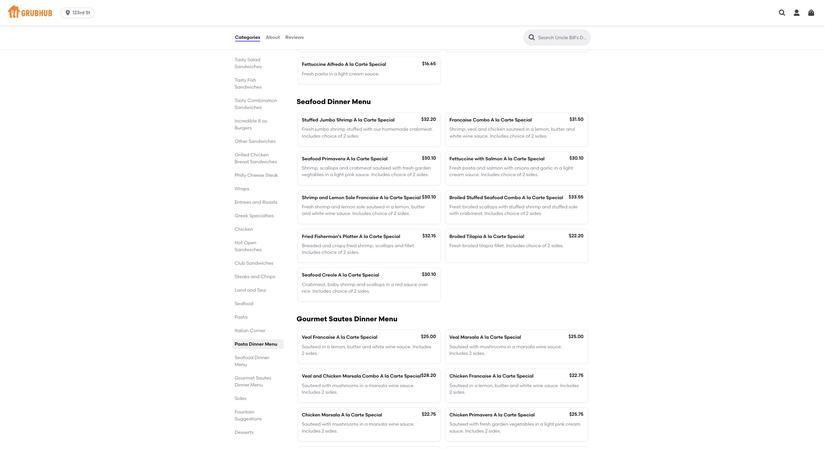 Task type: vqa. For each thing, say whether or not it's contained in the screenshot.


Task type: describe. For each thing, give the bounding box(es) containing it.
fish
[[248, 77, 256, 83]]

of inside breaded and crispy fried shrimp, scallops and fillet. includes choice of 2 sides.
[[338, 250, 342, 255]]

choice inside fresh jumbo shrimp stuffed with our homemade crabmeat. includes choice of 2 sides.
[[322, 133, 337, 139]]

pasta for la
[[315, 39, 328, 45]]

1 vertical spatial marsala
[[343, 374, 361, 379]]

sole inside fresh broiled scallops with stuffed shrimp and stuffed sole with crabmeat. includes choice of 2 sides.
[[569, 204, 578, 210]]

choice inside breaded and crispy fried shrimp, scallops and fillet. includes choice of 2 sides.
[[322, 250, 337, 255]]

fresh for fresh pasta and salmon with onions and garlic in a light cream sauce. includes choice of 2 sides.
[[450, 165, 462, 171]]

grilled
[[235, 152, 249, 158]]

sides. inside sauteed with fresh garden vegetables in a light pink cream sauce. includes 2 sides.
[[489, 429, 501, 434]]

choice inside fresh broiled scallops with stuffed shrimp and stuffed sole with crabmeat. includes choice of 2 sides.
[[505, 211, 520, 217]]

2 inside fresh shrimp and lemon sole sauteed in a lemon, butter and white wine sauce. includes choice of 2 sides.
[[394, 211, 397, 217]]

dinner down corner
[[249, 342, 264, 347]]

2 inside shrimp, veal and chicken sauteed in a lemon, butter and white wine sauce. includes choice of 2 sides.
[[532, 133, 534, 139]]

alfredo
[[327, 62, 344, 67]]

choice inside fresh shrimp and lemon sole sauteed in a lemon, butter and white wine sauce. includes choice of 2 sides.
[[372, 211, 387, 217]]

sides. inside breaded and crispy fried shrimp, scallops and fillet. includes choice of 2 sides.
[[347, 250, 360, 255]]

2 inside sauteed with fresh garden vegetables in a light pink cream sauce. includes 2 sides.
[[485, 429, 488, 434]]

choice inside shrimp, scallops and crabmeat sauteed with fresh garden vegtables in a light pink sauce. includes choice of 2 sides.
[[391, 172, 406, 178]]

choice inside shrimp, veal and chicken sauteed in a lemon, butter and white wine sauce. includes choice of 2 sides.
[[510, 133, 525, 139]]

francaise combo a la carte special
[[450, 117, 532, 123]]

categories
[[235, 35, 260, 40]]

crabmeat, baby shrimp and scallops in a red sauce over rice. includes choice of 2 sides.
[[302, 282, 428, 294]]

0 horizontal spatial gourmet sautes dinner menu
[[235, 376, 271, 388]]

scallops inside fresh broiled scallops with stuffed shrimp and stuffed sole with crabmeat. includes choice of 2 sides.
[[479, 204, 498, 210]]

corner
[[250, 328, 266, 334]]

2 inside crabmeat, baby shrimp and scallops in a red sauce over rice. includes choice of 2 sides.
[[354, 289, 357, 294]]

philly
[[235, 173, 246, 178]]

penne for penne with broccoli a la carte special
[[450, 30, 464, 35]]

and inside crabmeat, baby shrimp and scallops in a red sauce over rice. includes choice of 2 sides.
[[357, 282, 366, 288]]

sauce. inside shrimp, veal and chicken sauteed in a lemon, butter and white wine sauce. includes choice of 2 sides.
[[474, 133, 489, 139]]

italian
[[235, 328, 249, 334]]

marsala for chicken
[[322, 413, 340, 418]]

salmon
[[486, 156, 503, 162]]

in down chicken marsala a la carte special
[[360, 422, 364, 428]]

sauteed with mushrooms in a marsala wine sauce. includes 2 sides. for veal marsala a la carte special
[[450, 344, 562, 357]]

fresh for fresh broiled tilapia fillet. includes choice of 2 sides.
[[450, 243, 462, 249]]

hot
[[235, 240, 243, 246]]

Search Uncle Bill's Diner search field
[[538, 35, 588, 41]]

includes inside fresh jumbo shrimp stuffed with our homemade crabmeat. includes choice of 2 sides.
[[302, 133, 321, 139]]

with inside the fresh pasta and salmon with onions and garlic in a light cream sauce. includes choice of 2 sides.
[[504, 165, 514, 171]]

sauce. inside shrimp, scallops and crabmeat sauteed with fresh garden vegtables in a light pink sauce. includes choice of 2 sides.
[[356, 172, 370, 178]]

mushrooms for veal marsala a la carte special
[[480, 344, 506, 350]]

shrimp inside fresh broiled scallops with stuffed shrimp and stuffed sole with crabmeat. includes choice of 2 sides.
[[526, 204, 541, 210]]

in down veal francaise a la carte special
[[322, 344, 326, 350]]

sandwiches up grilled chicken breast sandwiches
[[249, 139, 276, 144]]

8
[[258, 118, 261, 124]]

fresh for fresh broiled scallops with stuffed shrimp and stuffed sole with crabmeat. includes choice of 2 sides.
[[450, 204, 462, 210]]

jumbo
[[320, 117, 336, 123]]

seafood primavera a la carte special
[[302, 156, 388, 162]]

breast
[[235, 159, 249, 165]]

tasty salad sandwiches
[[235, 57, 262, 70]]

pasta for pasta
[[235, 315, 248, 320]]

butter inside shrimp, veal and chicken sauteed in a lemon, butter and white wine sauce. includes choice of 2 sides.
[[551, 127, 565, 132]]

club sandwiches
[[235, 261, 274, 266]]

fresh jumbo shrimp stuffed with our homemade crabmeat. includes choice of 2 sides.
[[302, 127, 433, 139]]

chicken francaise a la carte special
[[450, 374, 534, 379]]

includes inside breaded and crispy fried shrimp, scallops and fillet. includes choice of 2 sides.
[[302, 250, 321, 255]]

fillet. inside breaded and crispy fried shrimp, scallops and fillet. includes choice of 2 sides.
[[405, 243, 415, 249]]

chicken inside grilled chicken breast sandwiches
[[251, 152, 269, 158]]

dinner down pasta dinner menu
[[255, 355, 269, 361]]

baby
[[328, 282, 339, 288]]

$32.15
[[423, 233, 436, 239]]

with inside sauteed with fresh garden vegetables in a light pink cream sauce. includes 2 sides.
[[470, 422, 479, 428]]

sandwiches down 'fish'
[[235, 84, 262, 90]]

st
[[86, 10, 90, 15]]

in inside shrimp, veal and chicken sauteed in a lemon, butter and white wine sauce. includes choice of 2 sides.
[[526, 127, 530, 132]]

platter
[[343, 234, 358, 239]]

sauteed with mushrooms in a marsala wine sauce. includes 2 sides. for chicken marsala a la carte special
[[302, 422, 415, 434]]

light inside sauteed with fresh garden vegetables in a light pink cream sauce. includes 2 sides.
[[545, 422, 554, 428]]

of inside shrimp, scallops and crabmeat sauteed with fresh garden vegtables in a light pink sauce. includes choice of 2 sides.
[[408, 172, 412, 178]]

sauce
[[404, 282, 417, 288]]

fountain suggestions
[[235, 410, 262, 422]]

includes inside shrimp, veal and chicken sauteed in a lemon, butter and white wine sauce. includes choice of 2 sides.
[[490, 133, 509, 139]]

broiled tilapia a la carte special
[[450, 234, 525, 239]]

other sandwiches
[[235, 139, 276, 144]]

lemon, inside shrimp, veal and chicken sauteed in a lemon, butter and white wine sauce. includes choice of 2 sides.
[[535, 127, 550, 132]]

crispy
[[332, 243, 346, 249]]

over
[[419, 282, 428, 288]]

sandwiches up steaks and chops
[[247, 261, 274, 266]]

cream inside the fresh pasta and salmon with onions and garlic in a light cream sauce. includes choice of 2 sides.
[[450, 172, 464, 178]]

a inside shrimp, veal and chicken sauteed in a lemon, butter and white wine sauce. includes choice of 2 sides.
[[531, 127, 534, 132]]

combination
[[248, 98, 277, 103]]

1 vertical spatial stuffed
[[467, 195, 483, 201]]

fresh for fresh jumbo shrimp stuffed with our homemade crabmeat. includes choice of 2 sides.
[[302, 127, 314, 132]]

a inside crabmeat, baby shrimp and scallops in a red sauce over rice. includes choice of 2 sides.
[[391, 282, 394, 288]]

1 horizontal spatial gourmet sautes dinner menu
[[297, 315, 398, 323]]

veal for veal and chicken marsala combo a la carte special
[[302, 374, 312, 379]]

of inside fresh broiled scallops with stuffed shrimp and stuffed sole with crabmeat. includes choice of 2 sides.
[[521, 211, 525, 217]]

garden inside sauteed with fresh garden vegetables in a light pink cream sauce. includes 2 sides.
[[492, 422, 509, 428]]

seafood up vegtables
[[302, 156, 321, 162]]

2 inside fresh jumbo shrimp stuffed with our homemade crabmeat. includes choice of 2 sides.
[[344, 133, 346, 139]]

italian corner
[[235, 328, 266, 334]]

svg image
[[808, 9, 816, 17]]

pasta dinner menu
[[235, 342, 277, 347]]

sandwiches down open
[[235, 247, 262, 253]]

light inside shrimp, scallops and crabmeat sauteed with fresh garden vegtables in a light pink sauce. includes choice of 2 sides.
[[334, 172, 344, 178]]

1 horizontal spatial gourmet
[[297, 315, 327, 323]]

search icon image
[[528, 34, 536, 42]]

reviews button
[[285, 26, 304, 49]]

0 horizontal spatial combo
[[362, 374, 379, 379]]

$30.10 for fresh pasta and salmon with onions and garlic in a light cream sauce. includes choice of 2 sides.
[[570, 155, 584, 161]]

shrimp, scallops and crabmeat sauteed with fresh garden vegtables in a light pink sauce. includes choice of 2 sides.
[[302, 165, 431, 178]]

123rd st
[[73, 10, 90, 15]]

mushrooms for veal and chicken marsala combo a la carte special
[[333, 383, 359, 389]]

crabmeat
[[350, 165, 372, 171]]

$25.00 for sauteed with mushrooms in a marsala wine sauce. includes 2 sides.
[[569, 334, 584, 340]]

primavera for with
[[469, 413, 493, 418]]

oz.
[[262, 118, 268, 124]]

scallops inside shrimp, scallops and crabmeat sauteed with fresh garden vegtables in a light pink sauce. includes choice of 2 sides.
[[320, 165, 338, 171]]

steaks and chops
[[235, 274, 275, 280]]

shrimp,
[[358, 243, 374, 249]]

seafood up jumbo
[[297, 98, 326, 106]]

broiled for stuffed
[[463, 204, 478, 210]]

fountain
[[235, 410, 255, 415]]

lemon
[[329, 195, 345, 201]]

fresh broiled tilapia fillet. includes choice of 2 sides.
[[450, 243, 564, 249]]

and inside fresh broiled scallops with stuffed shrimp and stuffed sole with crabmeat. includes choice of 2 sides.
[[542, 204, 551, 210]]

creole
[[322, 273, 337, 278]]

1 horizontal spatial seafood dinner menu
[[297, 98, 371, 106]]

dinner up sides
[[235, 383, 249, 388]]

$25.75
[[570, 412, 584, 418]]

burgers
[[235, 125, 252, 131]]

marsala for veal and chicken marsala combo a la carte special
[[369, 383, 388, 389]]

chicken for chicken primavera a la carte special
[[450, 413, 468, 418]]

of inside crabmeat, baby shrimp and scallops in a red sauce over rice. includes choice of 2 sides.
[[349, 289, 353, 294]]

desserts
[[235, 430, 254, 436]]

$22.75 for sauteed in a lemon, butter and white wine sauce. includes 2 sides.
[[570, 373, 584, 379]]

creamy
[[338, 39, 355, 45]]

0 vertical spatial stuffed
[[302, 117, 318, 123]]

vodka
[[367, 39, 381, 45]]

choice inside the fresh pasta and salmon with onions and garlic in a light cream sauce. includes choice of 2 sides.
[[501, 172, 516, 178]]

$31.50
[[570, 117, 584, 122]]

hot open sandwiches
[[235, 240, 262, 253]]

homemade
[[382, 127, 409, 132]]

sides. inside fresh broiled scallops with stuffed shrimp and stuffed sole with crabmeat. includes choice of 2 sides.
[[530, 211, 543, 217]]

sides. inside fresh jumbo shrimp stuffed with our homemade crabmeat. includes choice of 2 sides.
[[347, 133, 360, 139]]

2 horizontal spatial svg image
[[793, 9, 801, 17]]

sides. inside fresh shrimp and lemon sole sauteed in a lemon, butter and white wine sauce. includes choice of 2 sides.
[[398, 211, 410, 217]]

in down veal and chicken marsala combo a la carte special
[[360, 383, 364, 389]]

broiled for broiled tilapia a la carte special
[[450, 234, 466, 239]]

tasty for tasty cheese sandwiches
[[235, 37, 246, 42]]

fresh for fresh pasta in a creamy pink vodka sauce.
[[302, 39, 314, 45]]

sauteed with fresh garden vegetables in a light pink cream sauce. includes 2 sides.
[[450, 422, 581, 434]]

shrimp and lemon sole francaise a la carte special
[[302, 195, 421, 201]]

2 inside the fresh pasta and salmon with onions and garlic in a light cream sauce. includes choice of 2 sides.
[[523, 172, 525, 178]]

veal francaise a la carte special
[[302, 335, 378, 341]]

chicken primavera a la carte special
[[450, 413, 535, 418]]

pink inside shrimp, scallops and crabmeat sauteed with fresh garden vegtables in a light pink sauce. includes choice of 2 sides.
[[345, 172, 355, 178]]

white inside shrimp, veal and chicken sauteed in a lemon, butter and white wine sauce. includes choice of 2 sides.
[[450, 133, 462, 139]]

reviews
[[286, 35, 304, 40]]

seafood down pasta dinner menu
[[235, 355, 254, 361]]

specialties
[[249, 213, 274, 219]]

0 horizontal spatial seafood dinner menu
[[235, 355, 269, 368]]

sauce. inside the fresh pasta and salmon with onions and garlic in a light cream sauce. includes choice of 2 sides.
[[465, 172, 480, 178]]

$16.65 for fettuccine alfredo a la carte special
[[422, 61, 436, 67]]

$32.20
[[422, 117, 436, 122]]

garlic
[[541, 165, 553, 171]]

chops
[[261, 274, 275, 280]]

includes inside fresh shrimp and lemon sole sauteed in a lemon, butter and white wine sauce. includes choice of 2 sides.
[[353, 211, 371, 217]]

broccoli
[[476, 30, 494, 35]]

and inside shrimp, scallops and crabmeat sauteed with fresh garden vegtables in a light pink sauce. includes choice of 2 sides.
[[340, 165, 348, 171]]

tasty cheese sandwiches
[[235, 37, 265, 49]]

shrimp, veal and chicken sauteed in a lemon, butter and white wine sauce. includes choice of 2 sides.
[[450, 127, 575, 139]]

seafood down land
[[235, 301, 254, 307]]

incredible
[[235, 118, 257, 124]]

sauteed for chicken francaise a la carte special
[[450, 383, 469, 389]]

broiled for broiled stuffed seafood combo a la carte special
[[450, 195, 466, 201]]

vegtables
[[302, 172, 324, 178]]

wraps
[[235, 186, 249, 192]]

$33.55
[[569, 194, 584, 200]]

sea
[[257, 288, 266, 293]]

dinner down crabmeat, baby shrimp and scallops in a red sauce over rice. includes choice of 2 sides.
[[354, 315, 377, 323]]

cheese for steak
[[247, 173, 264, 178]]

wine inside fresh shrimp and lemon sole sauteed in a lemon, butter and white wine sauce. includes choice of 2 sides.
[[325, 211, 336, 217]]

stuffed inside fresh jumbo shrimp stuffed with our homemade crabmeat. includes choice of 2 sides.
[[347, 127, 362, 132]]

butter inside fresh shrimp and lemon sole sauteed in a lemon, butter and white wine sauce. includes choice of 2 sides.
[[411, 204, 425, 210]]

tilapia
[[479, 243, 494, 249]]

penne for penne a la vodka a la carte special
[[302, 30, 316, 35]]

crabmeat,
[[302, 282, 327, 288]]

light inside the fresh pasta and salmon with onions and garlic in a light cream sauce. includes choice of 2 sides.
[[564, 165, 573, 171]]

sides. inside shrimp, scallops and crabmeat sauteed with fresh garden vegtables in a light pink sauce. includes choice of 2 sides.
[[417, 172, 429, 178]]

seafood up crabmeat,
[[302, 273, 321, 278]]

fettuccine alfredo a la carte special
[[302, 62, 386, 67]]

sauteed inside fresh shrimp and lemon sole sauteed in a lemon, butter and white wine sauce. includes choice of 2 sides.
[[367, 204, 385, 210]]

in inside crabmeat, baby shrimp and scallops in a red sauce over rice. includes choice of 2 sides.
[[386, 282, 390, 288]]

fettuccine for fettuccine alfredo a la carte special
[[302, 62, 326, 67]]

in right broccoli
[[519, 39, 522, 45]]

entrees and roasts
[[235, 200, 277, 205]]

1 horizontal spatial pink
[[357, 39, 366, 45]]



Task type: locate. For each thing, give the bounding box(es) containing it.
in inside fresh shrimp and lemon sole sauteed in a lemon, butter and white wine sauce. includes choice of 2 sides.
[[386, 204, 390, 210]]

in down vodka
[[329, 39, 333, 45]]

marsala
[[517, 344, 535, 350], [369, 383, 388, 389], [369, 422, 388, 428]]

2 penne from the left
[[450, 30, 464, 35]]

gourmet sautes dinner menu
[[297, 315, 398, 323], [235, 376, 271, 388]]

1 $25.00 from the left
[[421, 334, 436, 340]]

sole
[[346, 195, 355, 201]]

onions
[[515, 165, 530, 171]]

in right vegetables
[[535, 422, 539, 428]]

123rd st button
[[60, 8, 97, 18]]

marsala for chicken marsala a la carte special
[[369, 422, 388, 428]]

in down chicken francaise a la carte special
[[470, 383, 474, 389]]

in right chicken
[[526, 127, 530, 132]]

sauteed for chicken marsala a la carte special
[[302, 422, 321, 428]]

in right vegtables
[[325, 172, 329, 178]]

in down 'veal marsala a la carte special'
[[507, 344, 511, 350]]

sauteed inside sauteed with fresh garden vegetables in a light pink cream sauce. includes 2 sides.
[[450, 422, 469, 428]]

1 horizontal spatial crabmeat.
[[460, 211, 484, 217]]

0 vertical spatial sauteed
[[507, 127, 525, 132]]

shrimp, for shrimp, veal and chicken sauteed in a lemon, butter and white wine sauce. includes choice of 2 sides.
[[450, 127, 467, 132]]

choice
[[322, 133, 337, 139], [510, 133, 525, 139], [391, 172, 406, 178], [501, 172, 516, 178], [372, 211, 387, 217], [505, 211, 520, 217], [526, 243, 541, 249], [322, 250, 337, 255], [332, 289, 348, 294]]

chicken for chicken marsala a la carte special
[[302, 413, 321, 418]]

shrimp right jumbo
[[337, 117, 353, 123]]

of inside fresh shrimp and lemon sole sauteed in a lemon, butter and white wine sauce. includes choice of 2 sides.
[[389, 211, 393, 217]]

1 horizontal spatial $25.00
[[569, 334, 584, 340]]

0 vertical spatial $22.75
[[570, 373, 584, 379]]

primavera for scallops
[[322, 156, 346, 162]]

0 vertical spatial cream
[[349, 71, 364, 77]]

0 horizontal spatial gourmet
[[235, 376, 255, 381]]

1 horizontal spatial fettuccine
[[450, 156, 474, 162]]

scallops inside crabmeat, baby shrimp and scallops in a red sauce over rice. includes choice of 2 sides.
[[367, 282, 385, 288]]

1 horizontal spatial cream
[[450, 172, 464, 178]]

about
[[266, 35, 280, 40]]

includes inside shrimp, scallops and crabmeat sauteed with fresh garden vegtables in a light pink sauce. includes choice of 2 sides.
[[372, 172, 390, 178]]

crabmeat. inside fresh broiled scallops with stuffed shrimp and stuffed sole with crabmeat. includes choice of 2 sides.
[[460, 211, 484, 217]]

0 horizontal spatial fettuccine
[[302, 62, 326, 67]]

mushrooms down 'veal marsala a la carte special'
[[480, 344, 506, 350]]

1 horizontal spatial stuffed
[[509, 204, 525, 210]]

fresh inside fresh jumbo shrimp stuffed with our homemade crabmeat. includes choice of 2 sides.
[[302, 127, 314, 132]]

1 vertical spatial seafood dinner menu
[[235, 355, 269, 368]]

pasta inside the fresh pasta and salmon with onions and garlic in a light cream sauce. includes choice of 2 sides.
[[463, 165, 476, 171]]

0 horizontal spatial fresh
[[403, 165, 414, 171]]

0 vertical spatial fresh
[[403, 165, 414, 171]]

tasty inside tasty combination sandwiches
[[235, 98, 246, 103]]

chicken marsala a la carte special
[[302, 413, 382, 418]]

sides
[[235, 396, 247, 402]]

chicken for chicken
[[235, 227, 253, 232]]

tasty inside the tasty fish sandwiches
[[235, 77, 246, 83]]

0 vertical spatial cheese
[[248, 37, 265, 42]]

fresh shrimp and lemon sole sauteed in a lemon, butter and white wine sauce. includes choice of 2 sides.
[[302, 204, 425, 217]]

shrimp, for shrimp, scallops and crabmeat sauteed with fresh garden vegtables in a light pink sauce. includes choice of 2 sides.
[[302, 165, 319, 171]]

$30.10 for shrimp, scallops and crabmeat sauteed with fresh garden vegtables in a light pink sauce. includes choice of 2 sides.
[[422, 155, 436, 161]]

white inside fresh shrimp and lemon sole sauteed in a lemon, butter and white wine sauce. includes choice of 2 sides.
[[312, 211, 324, 217]]

sauce. inside fresh shrimp and lemon sole sauteed in a lemon, butter and white wine sauce. includes choice of 2 sides.
[[337, 211, 351, 217]]

svg image
[[779, 9, 787, 17], [793, 9, 801, 17], [65, 10, 71, 16]]

tasty left 'fish'
[[235, 77, 246, 83]]

shrimp inside fresh jumbo shrimp stuffed with our homemade crabmeat. includes choice of 2 sides.
[[330, 127, 346, 132]]

sautes inside gourmet sautes dinner menu
[[256, 376, 271, 381]]

0 vertical spatial sauteed with mushrooms in a marsala wine sauce. includes 2 sides.
[[450, 344, 562, 357]]

svg image inside 123rd st 'button'
[[65, 10, 71, 16]]

chicken
[[488, 127, 505, 132]]

2 sole from the left
[[569, 204, 578, 210]]

scallops down broiled stuffed seafood combo a la carte special
[[479, 204, 498, 210]]

crabmeat. down $32.20
[[410, 127, 433, 132]]

fresh inside sauteed with fresh garden vegetables in a light pink cream sauce. includes 2 sides.
[[480, 422, 491, 428]]

fettuccine left alfredo
[[302, 62, 326, 67]]

fettuccine with salmon a la carte special
[[450, 156, 545, 162]]

cheese left about button
[[248, 37, 265, 42]]

light down 'seafood primavera a la carte special'
[[334, 172, 344, 178]]

1 vertical spatial sautes
[[256, 376, 271, 381]]

sauteed for choice
[[507, 127, 525, 132]]

1 broiled from the top
[[450, 195, 466, 201]]

includes inside fresh broiled scallops with stuffed shrimp and stuffed sole with crabmeat. includes choice of 2 sides.
[[485, 211, 504, 217]]

tasty for tasty salad sandwiches
[[235, 57, 246, 63]]

cheese inside tasty cheese sandwiches
[[248, 37, 265, 42]]

veal for veal marsala a la carte special
[[450, 335, 460, 341]]

penne left vodka
[[302, 30, 316, 35]]

with inside shrimp, scallops and crabmeat sauteed with fresh garden vegtables in a light pink sauce. includes choice of 2 sides.
[[392, 165, 402, 171]]

2 inside shrimp, scallops and crabmeat sauteed with fresh garden vegtables in a light pink sauce. includes choice of 2 sides.
[[413, 172, 416, 178]]

0 vertical spatial gourmet
[[297, 315, 327, 323]]

veal and chicken marsala combo a la carte special
[[302, 374, 421, 379]]

sauteed down the shrimp and lemon sole francaise a la carte special
[[367, 204, 385, 210]]

4 tasty from the top
[[235, 98, 246, 103]]

0 vertical spatial mushrooms
[[480, 344, 506, 350]]

pasta down italian
[[235, 342, 248, 347]]

$30.10 for crabmeat, baby shrimp and scallops in a red sauce over rice. includes choice of 2 sides.
[[422, 272, 436, 278]]

fresh for fresh pasta in a light cream sauce.
[[302, 71, 314, 77]]

about button
[[266, 26, 280, 49]]

crabmeat. inside fresh jumbo shrimp stuffed with our homemade crabmeat. includes choice of 2 sides.
[[410, 127, 433, 132]]

$22.75
[[570, 373, 584, 379], [422, 412, 436, 418]]

stuffed jumbo shrimp a la carte special
[[302, 117, 395, 123]]

scallops inside breaded and crispy fried shrimp, scallops and fillet. includes choice of 2 sides.
[[376, 243, 394, 249]]

0 vertical spatial primavera
[[322, 156, 346, 162]]

1 vertical spatial cream
[[450, 172, 464, 178]]

includes inside crabmeat, baby shrimp and scallops in a red sauce over rice. includes choice of 2 sides.
[[313, 289, 331, 294]]

sandwiches down categories
[[235, 44, 262, 49]]

1 horizontal spatial stuffed
[[467, 195, 483, 201]]

sauteed for chicken primavera a la carte special
[[450, 422, 469, 428]]

1 vertical spatial sauteed with mushrooms in a marsala wine sauce. includes 2 sides.
[[302, 383, 415, 395]]

sauce.
[[382, 39, 396, 45], [552, 39, 567, 45], [365, 71, 380, 77], [474, 133, 489, 139], [356, 172, 370, 178], [465, 172, 480, 178], [337, 211, 351, 217], [397, 344, 412, 350], [548, 344, 562, 350], [400, 383, 415, 389], [545, 383, 559, 389], [400, 422, 415, 428], [450, 429, 464, 434]]

0 horizontal spatial svg image
[[65, 10, 71, 16]]

sauteed in a lemon, butter and white wine sauce. includes 2 sides. for chicken francaise a la carte special
[[450, 383, 579, 395]]

seafood
[[297, 98, 326, 106], [302, 156, 321, 162], [484, 195, 503, 201], [302, 273, 321, 278], [235, 301, 254, 307], [235, 355, 254, 361]]

tasty combination sandwiches
[[235, 98, 277, 110]]

2 vertical spatial marsala
[[322, 413, 340, 418]]

1 vertical spatial garden
[[492, 422, 509, 428]]

sole down the shrimp and lemon sole francaise a la carte special
[[357, 204, 365, 210]]

seafood dinner menu down pasta dinner menu
[[235, 355, 269, 368]]

steaks
[[235, 274, 250, 280]]

1 horizontal spatial primavera
[[469, 413, 493, 418]]

sauteed with mushrooms in a marsala wine sauce. includes 2 sides. down veal and chicken marsala combo a la carte special
[[302, 383, 415, 395]]

1 vertical spatial gourmet sautes dinner menu
[[235, 376, 271, 388]]

1 horizontal spatial shrimp
[[337, 117, 353, 123]]

stuffed
[[347, 127, 362, 132], [509, 204, 525, 210], [552, 204, 568, 210]]

with
[[465, 30, 475, 35], [477, 39, 486, 45], [363, 127, 373, 132], [475, 156, 485, 162], [392, 165, 402, 171], [504, 165, 514, 171], [499, 204, 508, 210], [450, 211, 459, 217], [470, 344, 479, 350], [322, 383, 331, 389], [322, 422, 331, 428], [470, 422, 479, 428]]

1 horizontal spatial combo
[[473, 117, 490, 123]]

shrimp inside fresh shrimp and lemon sole sauteed in a lemon, butter and white wine sauce. includes choice of 2 sides.
[[315, 204, 330, 210]]

1 vertical spatial pink
[[345, 172, 355, 178]]

0 vertical spatial seafood dinner menu
[[297, 98, 371, 106]]

sauteed
[[302, 344, 321, 350], [450, 344, 469, 350], [302, 383, 321, 389], [450, 383, 469, 389], [302, 422, 321, 428], [450, 422, 469, 428]]

sides. inside shrimp, veal and chicken sauteed in a lemon, butter and white wine sauce. includes choice of 2 sides.
[[535, 133, 548, 139]]

1 vertical spatial broiled
[[450, 234, 466, 239]]

steak
[[265, 173, 278, 178]]

0 horizontal spatial stuffed
[[347, 127, 362, 132]]

1 horizontal spatial svg image
[[779, 9, 787, 17]]

$22.75 for sauteed with mushrooms in a marsala wine sauce. includes 2 sides.
[[422, 412, 436, 418]]

breaded and crispy fried shrimp, scallops and fillet. includes choice of 2 sides.
[[302, 243, 415, 255]]

0 vertical spatial crabmeat.
[[410, 127, 433, 132]]

0 vertical spatial combo
[[473, 117, 490, 123]]

mushrooms for chicken marsala a la carte special
[[333, 422, 359, 428]]

in inside sauteed with fresh garden vegetables in a light pink cream sauce. includes 2 sides.
[[535, 422, 539, 428]]

2 vertical spatial pink
[[556, 422, 565, 428]]

roasts
[[263, 200, 277, 205]]

0 vertical spatial pink
[[357, 39, 366, 45]]

sandwiches up incredible
[[235, 105, 262, 110]]

3 tasty from the top
[[235, 77, 246, 83]]

sandwiches inside tasty combination sandwiches
[[235, 105, 262, 110]]

0 horizontal spatial cream
[[349, 71, 364, 77]]

pasta down alfredo
[[315, 71, 328, 77]]

$30.10 for fresh shrimp and lemon sole sauteed in a lemon, butter and white wine sauce. includes choice of 2 sides.
[[422, 194, 436, 200]]

0 vertical spatial shrimp
[[337, 117, 353, 123]]

1 vertical spatial sauteed
[[373, 165, 391, 171]]

tasty up 'tasty salad sandwiches'
[[235, 37, 246, 42]]

1 pasta from the top
[[235, 315, 248, 320]]

$28.20
[[422, 373, 436, 379]]

tasty inside tasty cheese sandwiches
[[235, 37, 246, 42]]

2 horizontal spatial combo
[[504, 195, 521, 201]]

fettuccine down veal
[[450, 156, 474, 162]]

sides. inside the fresh pasta and salmon with onions and garlic in a light cream sauce. includes choice of 2 sides.
[[526, 172, 539, 178]]

1 vertical spatial broiled
[[463, 243, 478, 249]]

0 vertical spatial broiled
[[463, 204, 478, 210]]

1 horizontal spatial marsala
[[343, 374, 361, 379]]

veal marsala a la carte special
[[450, 335, 521, 341]]

gourmet sautes dinner menu up veal francaise a la carte special
[[297, 315, 398, 323]]

0 horizontal spatial $25.00
[[421, 334, 436, 340]]

jumbo
[[315, 127, 329, 132]]

fresh inside shrimp, scallops and crabmeat sauteed with fresh garden vegtables in a light pink sauce. includes choice of 2 sides.
[[403, 165, 414, 171]]

penne with broccoli a la carte special
[[450, 30, 536, 35]]

2 vertical spatial combo
[[362, 374, 379, 379]]

grilled chicken breast sandwiches
[[235, 152, 277, 165]]

garden inside shrimp, scallops and crabmeat sauteed with fresh garden vegtables in a light pink sauce. includes choice of 2 sides.
[[415, 165, 431, 171]]

shrimp inside crabmeat, baby shrimp and scallops in a red sauce over rice. includes choice of 2 sides.
[[340, 282, 356, 288]]

sauteed with mushrooms in a marsala wine sauce. includes 2 sides. down 'veal marsala a la carte special'
[[450, 344, 562, 357]]

fried fisherman's platter a la carte special
[[302, 234, 401, 239]]

sole down $33.55
[[569, 204, 578, 210]]

1 vertical spatial sauteed in a lemon, butter and white wine sauce. includes 2 sides.
[[450, 383, 579, 395]]

scallops right shrimp,
[[376, 243, 394, 249]]

sauteed inside shrimp, scallops and crabmeat sauteed with fresh garden vegtables in a light pink sauce. includes choice of 2 sides.
[[373, 165, 391, 171]]

2 vertical spatial marsala
[[369, 422, 388, 428]]

0 horizontal spatial $22.75
[[422, 412, 436, 418]]

chicken
[[251, 152, 269, 158], [235, 227, 253, 232], [323, 374, 342, 379], [450, 374, 468, 379], [302, 413, 321, 418], [450, 413, 468, 418]]

crabmeat. up "tilapia"
[[460, 211, 484, 217]]

tasty for tasty combination sandwiches
[[235, 98, 246, 103]]

tasty fish sandwiches
[[235, 77, 262, 90]]

sauteed right crabmeat
[[373, 165, 391, 171]]

pasta for pasta dinner menu
[[235, 342, 248, 347]]

of inside the fresh pasta and salmon with onions and garlic in a light cream sauce. includes choice of 2 sides.
[[517, 172, 522, 178]]

sandwiches inside grilled chicken breast sandwiches
[[250, 159, 277, 165]]

a inside fresh shrimp and lemon sole sauteed in a lemon, butter and white wine sauce. includes choice of 2 sides.
[[391, 204, 394, 210]]

sauteed with mushrooms in a marsala wine sauce. includes 2 sides.
[[450, 344, 562, 357], [302, 383, 415, 395], [302, 422, 415, 434]]

lemon, inside fresh shrimp and lemon sole sauteed in a lemon, butter and white wine sauce. includes choice of 2 sides.
[[395, 204, 410, 210]]

open
[[244, 240, 257, 246]]

0 vertical spatial pasta
[[235, 315, 248, 320]]

a
[[317, 30, 320, 35], [334, 39, 337, 45], [524, 39, 527, 45], [334, 71, 337, 77], [531, 127, 534, 132], [559, 165, 563, 171], [330, 172, 333, 178], [391, 204, 394, 210], [391, 282, 394, 288], [327, 344, 330, 350], [513, 344, 516, 350], [365, 383, 368, 389], [475, 383, 478, 389], [365, 422, 368, 428], [540, 422, 544, 428]]

penne left broccoli in the right top of the page
[[450, 30, 464, 35]]

tasty left salad
[[235, 57, 246, 63]]

shrimp down vegtables
[[302, 195, 318, 201]]

1 horizontal spatial garden
[[492, 422, 509, 428]]

sauteed right chicken
[[507, 127, 525, 132]]

in inside shrimp, scallops and crabmeat sauteed with fresh garden vegtables in a light pink sauce. includes choice of 2 sides.
[[325, 172, 329, 178]]

incredible 8 oz. burgers
[[235, 118, 268, 131]]

shrimp, up vegtables
[[302, 165, 319, 171]]

pasta down vodka
[[315, 39, 328, 45]]

1 horizontal spatial shrimp,
[[450, 127, 467, 132]]

in down the shrimp and lemon sole francaise a la carte special
[[386, 204, 390, 210]]

fresh pasta in a light cream sauce.
[[302, 71, 380, 77]]

in right the "garlic"
[[554, 165, 558, 171]]

0 horizontal spatial stuffed
[[302, 117, 318, 123]]

pasta
[[315, 39, 328, 45], [463, 39, 476, 45], [315, 71, 328, 77], [463, 165, 476, 171]]

sandwiches inside tasty cheese sandwiches
[[235, 44, 262, 49]]

1 horizontal spatial fresh
[[480, 422, 491, 428]]

stuffed
[[302, 117, 318, 123], [467, 195, 483, 201]]

pasta left salmon
[[463, 165, 476, 171]]

2 tasty from the top
[[235, 57, 246, 63]]

2 pasta from the top
[[235, 342, 248, 347]]

1 vertical spatial combo
[[504, 195, 521, 201]]

combo
[[473, 117, 490, 123], [504, 195, 521, 201], [362, 374, 379, 379]]

shrimp down lemon
[[315, 204, 330, 210]]

fresh pasta with crisp broccoli in a white wine sauce.
[[450, 39, 567, 45]]

and
[[478, 127, 487, 132], [566, 127, 575, 132], [340, 165, 348, 171], [477, 165, 486, 171], [531, 165, 540, 171], [319, 195, 328, 201], [253, 200, 261, 205], [332, 204, 340, 210], [542, 204, 551, 210], [302, 211, 311, 217], [322, 243, 331, 249], [395, 243, 404, 249], [251, 274, 260, 280], [357, 282, 366, 288], [247, 288, 256, 293], [362, 344, 371, 350], [313, 374, 322, 379], [510, 383, 519, 389]]

sauteed
[[507, 127, 525, 132], [373, 165, 391, 171], [367, 204, 385, 210]]

red
[[395, 282, 403, 288]]

sauteed for veal francaise a la carte special
[[302, 344, 321, 350]]

fresh for fresh pasta with crisp broccoli in a white wine sauce.
[[450, 39, 462, 45]]

0 horizontal spatial sauteed in a lemon, butter and white wine sauce. includes 2 sides.
[[302, 344, 432, 357]]

0 horizontal spatial sautes
[[256, 376, 271, 381]]

2 broiled from the top
[[450, 234, 466, 239]]

fresh pasta and salmon with onions and garlic in a light cream sauce. includes choice of 2 sides.
[[450, 165, 573, 178]]

pasta up italian
[[235, 315, 248, 320]]

cheese for sandwiches
[[248, 37, 265, 42]]

0 horizontal spatial pink
[[345, 172, 355, 178]]

0 horizontal spatial garden
[[415, 165, 431, 171]]

sauteed for veal and chicken marsala combo a la carte special
[[302, 383, 321, 389]]

2 horizontal spatial stuffed
[[552, 204, 568, 210]]

1 sole from the left
[[357, 204, 365, 210]]

1 vertical spatial cheese
[[247, 173, 264, 178]]

seafood creole a la carte special
[[302, 273, 379, 278]]

fried
[[302, 234, 314, 239]]

marsala for veal marsala a la carte special
[[517, 344, 535, 350]]

123rd
[[73, 10, 85, 15]]

1 horizontal spatial sole
[[569, 204, 578, 210]]

0 vertical spatial fettuccine
[[302, 62, 326, 67]]

fresh
[[403, 165, 414, 171], [480, 422, 491, 428]]

a inside sauteed with fresh garden vegetables in a light pink cream sauce. includes 2 sides.
[[540, 422, 544, 428]]

2 vertical spatial sauteed
[[367, 204, 385, 210]]

greek
[[235, 213, 248, 219]]

cream inside sauteed with fresh garden vegetables in a light pink cream sauce. includes 2 sides.
[[566, 422, 581, 428]]

fried
[[347, 243, 357, 249]]

broiled for tilapia
[[463, 243, 478, 249]]

wine inside shrimp, veal and chicken sauteed in a lemon, butter and white wine sauce. includes choice of 2 sides.
[[463, 133, 473, 139]]

light right the "garlic"
[[564, 165, 573, 171]]

1 horizontal spatial $22.75
[[570, 373, 584, 379]]

of inside shrimp, veal and chicken sauteed in a lemon, butter and white wine sauce. includes choice of 2 sides.
[[526, 133, 531, 139]]

1 broiled from the top
[[463, 204, 478, 210]]

shrimp down broiled stuffed seafood combo a la carte special
[[526, 204, 541, 210]]

2 inside fresh broiled scallops with stuffed shrimp and stuffed sole with crabmeat. includes choice of 2 sides.
[[526, 211, 529, 217]]

1 vertical spatial marsala
[[369, 383, 388, 389]]

francaise
[[450, 117, 472, 123], [356, 195, 379, 201], [313, 335, 335, 341], [469, 374, 492, 379]]

1 horizontal spatial sauteed in a lemon, butter and white wine sauce. includes 2 sides.
[[450, 383, 579, 395]]

sole inside fresh shrimp and lemon sole sauteed in a lemon, butter and white wine sauce. includes choice of 2 sides.
[[357, 204, 365, 210]]

in left red
[[386, 282, 390, 288]]

mushrooms
[[480, 344, 506, 350], [333, 383, 359, 389], [333, 422, 359, 428]]

veal for veal francaise a la carte special
[[302, 335, 312, 341]]

1 horizontal spatial fillet.
[[495, 243, 505, 249]]

0 horizontal spatial shrimp,
[[302, 165, 319, 171]]

broiled down "tilapia"
[[463, 243, 478, 249]]

broiled up "tilapia"
[[463, 204, 478, 210]]

broccoli
[[499, 39, 517, 45]]

mushrooms down veal and chicken marsala combo a la carte special
[[333, 383, 359, 389]]

fresh inside fresh shrimp and lemon sole sauteed in a lemon, butter and white wine sauce. includes choice of 2 sides.
[[302, 204, 314, 210]]

pink inside sauteed with fresh garden vegetables in a light pink cream sauce. includes 2 sides.
[[556, 422, 565, 428]]

light
[[338, 71, 348, 77], [564, 165, 573, 171], [334, 172, 344, 178], [545, 422, 554, 428]]

shrimp, inside shrimp, veal and chicken sauteed in a lemon, butter and white wine sauce. includes choice of 2 sides.
[[450, 127, 467, 132]]

2 horizontal spatial cream
[[566, 422, 581, 428]]

tilapia
[[467, 234, 482, 239]]

1 vertical spatial gourmet
[[235, 376, 255, 381]]

marsala
[[461, 335, 479, 341], [343, 374, 361, 379], [322, 413, 340, 418]]

of inside fresh jumbo shrimp stuffed with our homemade crabmeat. includes choice of 2 sides.
[[338, 133, 342, 139]]

main navigation navigation
[[0, 0, 826, 26]]

broiled inside fresh broiled scallops with stuffed shrimp and stuffed sole with crabmeat. includes choice of 2 sides.
[[463, 204, 478, 210]]

salmon
[[487, 165, 503, 171]]

pasta for a
[[315, 71, 328, 77]]

sauteed with mushrooms in a marsala wine sauce. includes 2 sides. down chicken marsala a la carte special
[[302, 422, 415, 434]]

scallops left red
[[367, 282, 385, 288]]

fresh inside fresh broiled scallops with stuffed shrimp and stuffed sole with crabmeat. includes choice of 2 sides.
[[450, 204, 462, 210]]

shrimp down seafood creole a la carte special at the left bottom
[[340, 282, 356, 288]]

broiled stuffed seafood combo a la carte special
[[450, 195, 563, 201]]

pasta for salmon
[[463, 165, 476, 171]]

pasta for broccoli
[[463, 39, 476, 45]]

2 vertical spatial cream
[[566, 422, 581, 428]]

0 vertical spatial marsala
[[517, 344, 535, 350]]

scallops up vegtables
[[320, 165, 338, 171]]

0 horizontal spatial sole
[[357, 204, 365, 210]]

1 vertical spatial shrimp
[[302, 195, 318, 201]]

chicken for chicken francaise a la carte special
[[450, 374, 468, 379]]

0 vertical spatial sauteed in a lemon, butter and white wine sauce. includes 2 sides.
[[302, 344, 432, 357]]

fettuccine for fettuccine with salmon a la carte special
[[450, 156, 474, 162]]

fresh pasta in a creamy pink vodka sauce.
[[302, 39, 396, 45]]

light down fettuccine alfredo a la carte special
[[338, 71, 348, 77]]

tasty
[[235, 37, 246, 42], [235, 57, 246, 63], [235, 77, 246, 83], [235, 98, 246, 103]]

0 horizontal spatial marsala
[[322, 413, 340, 418]]

0 vertical spatial broiled
[[450, 195, 466, 201]]

mushrooms down chicken marsala a la carte special
[[333, 422, 359, 428]]

includes inside the fresh pasta and salmon with onions and garlic in a light cream sauce. includes choice of 2 sides.
[[481, 172, 500, 178]]

fresh broiled scallops with stuffed shrimp and stuffed sole with crabmeat. includes choice of 2 sides.
[[450, 204, 578, 217]]

butter
[[551, 127, 565, 132], [411, 204, 425, 210], [347, 344, 361, 350], [495, 383, 509, 389]]

2
[[344, 133, 346, 139], [532, 133, 534, 139], [413, 172, 416, 178], [523, 172, 525, 178], [394, 211, 397, 217], [526, 211, 529, 217], [548, 243, 551, 249], [344, 250, 346, 255], [354, 289, 357, 294], [302, 351, 305, 357], [469, 351, 472, 357], [322, 390, 324, 395], [450, 390, 452, 395], [322, 429, 324, 434], [485, 429, 488, 434]]

gourmet down rice.
[[297, 315, 327, 323]]

marsala for veal
[[461, 335, 479, 341]]

in inside the fresh pasta and salmon with onions and garlic in a light cream sauce. includes choice of 2 sides.
[[554, 165, 558, 171]]

a inside shrimp, scallops and crabmeat sauteed with fresh garden vegtables in a light pink sauce. includes choice of 2 sides.
[[330, 172, 333, 178]]

$16.65 for penne with broccoli a la carte special
[[570, 29, 584, 35]]

dinner
[[328, 98, 350, 106], [354, 315, 377, 323], [249, 342, 264, 347], [255, 355, 269, 361], [235, 383, 249, 388]]

vodka
[[327, 30, 341, 35]]

1 tasty from the top
[[235, 37, 246, 42]]

2 horizontal spatial marsala
[[461, 335, 479, 341]]

0 horizontal spatial penne
[[302, 30, 316, 35]]

fresh for fresh shrimp and lemon sole sauteed in a lemon, butter and white wine sauce. includes choice of 2 sides.
[[302, 204, 314, 210]]

seafood up fresh broiled scallops with stuffed shrimp and stuffed sole with crabmeat. includes choice of 2 sides.
[[484, 195, 503, 201]]

light right vegetables
[[545, 422, 554, 428]]

1 vertical spatial pasta
[[235, 342, 248, 347]]

fresh inside the fresh pasta and salmon with onions and garlic in a light cream sauce. includes choice of 2 sides.
[[450, 165, 462, 171]]

1 horizontal spatial penne
[[450, 30, 464, 35]]

sauteed in a lemon, butter and white wine sauce. includes 2 sides. up veal and chicken marsala combo a la carte special
[[302, 344, 432, 357]]

$25.00 for sauteed in a lemon, butter and white wine sauce. includes 2 sides.
[[421, 334, 436, 340]]

shrimp, left veal
[[450, 127, 467, 132]]

0 horizontal spatial crabmeat.
[[410, 127, 433, 132]]

gourmet up sides
[[235, 376, 255, 381]]

penne
[[302, 30, 316, 35], [450, 30, 464, 35]]

sides. inside crabmeat, baby shrimp and scallops in a red sauce over rice. includes choice of 2 sides.
[[358, 289, 370, 294]]

includes inside sauteed with fresh garden vegetables in a light pink cream sauce. includes 2 sides.
[[465, 429, 484, 434]]

choice inside crabmeat, baby shrimp and scallops in a red sauce over rice. includes choice of 2 sides.
[[332, 289, 348, 294]]

sandwiches down salad
[[235, 64, 262, 70]]

sauteed for includes
[[373, 165, 391, 171]]

2 broiled from the top
[[463, 243, 478, 249]]

dinner up stuffed jumbo shrimp a la carte special
[[328, 98, 350, 106]]

2 $25.00 from the left
[[569, 334, 584, 340]]

a inside the fresh pasta and salmon with onions and garlic in a light cream sauce. includes choice of 2 sides.
[[559, 165, 563, 171]]

gourmet sautes dinner menu up sides
[[235, 376, 271, 388]]

sandwiches up philly cheese steak
[[250, 159, 277, 165]]

1 vertical spatial crabmeat.
[[460, 211, 484, 217]]

cheese right philly
[[247, 173, 264, 178]]

shrimp down stuffed jumbo shrimp a la carte special
[[330, 127, 346, 132]]

2 horizontal spatial pink
[[556, 422, 565, 428]]

sauteed with mushrooms in a marsala wine sauce. includes 2 sides. for veal and chicken marsala combo a la carte special
[[302, 383, 415, 395]]

sauteed in a lemon, butter and white wine sauce. includes 2 sides. down chicken francaise a la carte special
[[450, 383, 579, 395]]

penne a la vodka a la carte special
[[302, 30, 383, 35]]

pasta down broccoli in the right top of the page
[[463, 39, 476, 45]]

1 vertical spatial $22.75
[[422, 412, 436, 418]]

categories button
[[235, 26, 261, 49]]

shrimp
[[330, 127, 346, 132], [315, 204, 330, 210], [526, 204, 541, 210], [340, 282, 356, 288]]

2 inside breaded and crispy fried shrimp, scallops and fillet. includes choice of 2 sides.
[[344, 250, 346, 255]]

1 vertical spatial fresh
[[480, 422, 491, 428]]

sauteed in a lemon, butter and white wine sauce. includes 2 sides. for veal francaise a la carte special
[[302, 344, 432, 357]]

0 vertical spatial sautes
[[329, 315, 353, 323]]

in down alfredo
[[329, 71, 333, 77]]

1 fillet. from the left
[[405, 243, 415, 249]]

1 penne from the left
[[302, 30, 316, 35]]

0 horizontal spatial fillet.
[[405, 243, 415, 249]]

2 vertical spatial mushrooms
[[333, 422, 359, 428]]

seafood dinner menu up jumbo
[[297, 98, 371, 106]]

1 vertical spatial primavera
[[469, 413, 493, 418]]

with inside fresh jumbo shrimp stuffed with our homemade crabmeat. includes choice of 2 sides.
[[363, 127, 373, 132]]

tasty for tasty fish sandwiches
[[235, 77, 246, 83]]

0 vertical spatial marsala
[[461, 335, 479, 341]]

2 fillet. from the left
[[495, 243, 505, 249]]

greek specialties
[[235, 213, 274, 219]]

shrimp,
[[450, 127, 467, 132], [302, 165, 319, 171]]

sauteed inside shrimp, veal and chicken sauteed in a lemon, butter and white wine sauce. includes choice of 2 sides.
[[507, 127, 525, 132]]

tasty down the tasty fish sandwiches
[[235, 98, 246, 103]]

sauteed for veal marsala a la carte special
[[450, 344, 469, 350]]

broiled
[[463, 204, 478, 210], [463, 243, 478, 249]]



